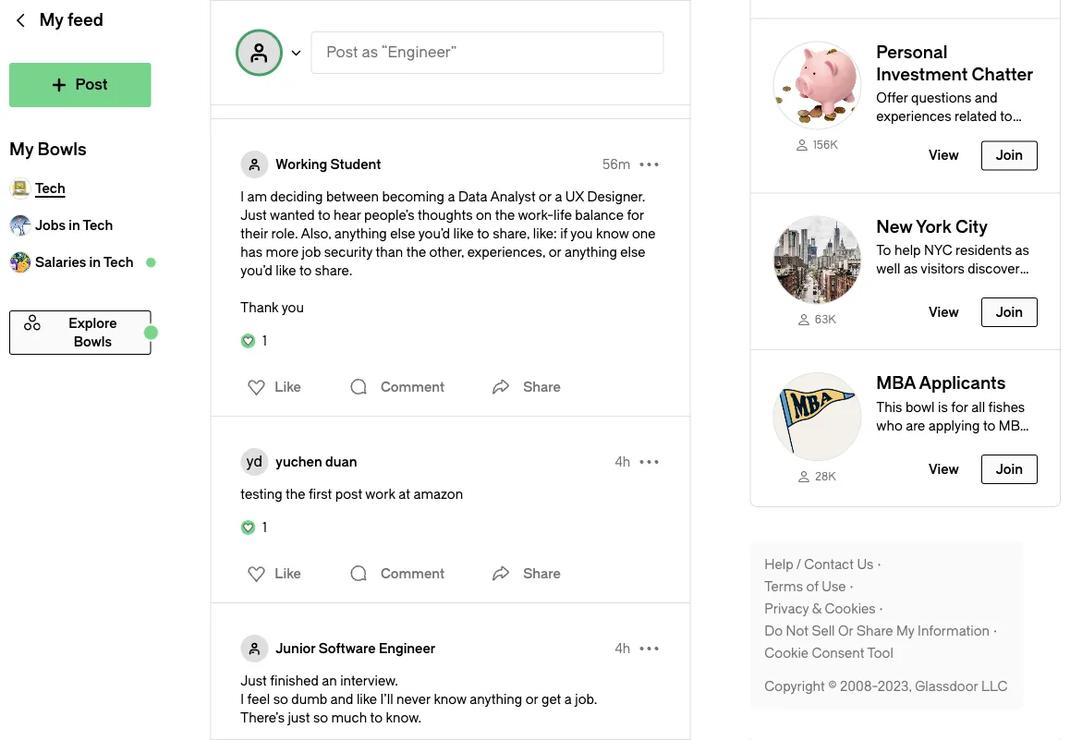 Task type: locate. For each thing, give the bounding box(es) containing it.
1 down thank
[[263, 333, 267, 349]]

just
[[241, 208, 267, 223], [241, 674, 267, 689]]

offer!
[[992, 299, 1025, 314]]

1 vertical spatial image for bowl image
[[773, 216, 862, 305]]

2 1 from the top
[[263, 520, 267, 535]]

2 horizontal spatial as
[[1016, 243, 1030, 258]]

toogle identity image for working student
[[241, 151, 268, 178]]

to down all
[[984, 419, 996, 434]]

rections list menu up working
[[236, 75, 307, 104]]

or down if
[[549, 245, 562, 260]]

has down their
[[241, 245, 263, 260]]

post as "engineer" button
[[311, 31, 664, 74]]

for up one
[[627, 208, 644, 223]]

image for bowl image
[[773, 41, 862, 130], [773, 216, 862, 305], [773, 373, 862, 462]]

2 i from the top
[[241, 692, 244, 707]]

1 vertical spatial in
[[89, 255, 101, 270]]

testing
[[241, 487, 283, 502]]

0 vertical spatial or
[[539, 189, 552, 204]]

i am deciding between becoming a data analyst or a ux designer. just wanted to hear people's thoughts on the work-life balance for their role. also, anything else you'd like to share, like: if you know one has more job security than the other, experiences, or anything else you'd like to share. thank you
[[241, 189, 656, 315]]

a
[[448, 189, 455, 204], [555, 189, 562, 204], [565, 692, 572, 707]]

2 horizontal spatial anything
[[565, 245, 617, 260]]

tech for jobs in tech
[[83, 218, 113, 233]]

junior software engineer
[[276, 641, 436, 656]]

1 image for bowl image from the top
[[773, 41, 862, 130]]

2 vertical spatial toogle identity image
[[241, 635, 268, 663]]

job.
[[575, 692, 598, 707]]

1 vertical spatial like
[[275, 380, 301, 395]]

anything up security
[[335, 226, 387, 241]]

as up discover
[[1016, 243, 1030, 258]]

1 vertical spatial comment button
[[344, 556, 449, 593]]

2 vertical spatial or
[[526, 692, 539, 707]]

1 vertical spatial rections list menu
[[236, 373, 307, 402]]

0 vertical spatial comment
[[381, 380, 445, 395]]

comment for becoming
[[381, 380, 445, 395]]

comment button for becoming
[[344, 369, 449, 406]]

2 comment button from the top
[[344, 556, 449, 593]]

image for bowl image up 28k 'link'
[[773, 373, 862, 462]]

there's
[[241, 711, 285, 726]]

as down help
[[904, 262, 918, 277]]

1 horizontal spatial know
[[596, 226, 629, 241]]

becoming
[[382, 189, 445, 204]]

comment
[[381, 380, 445, 395], [381, 566, 445, 582]]

2 vertical spatial as
[[904, 262, 918, 277]]

tech down jobs in tech link
[[103, 255, 134, 270]]

as inside button
[[362, 44, 378, 61]]

like up other,
[[454, 226, 474, 241]]

1 vertical spatial and
[[982, 128, 1005, 143]]

0 vertical spatial for
[[627, 208, 644, 223]]

like for yuchen
[[275, 566, 301, 582]]

and up related
[[975, 91, 998, 106]]

like up junior
[[275, 566, 301, 582]]

a left the ux
[[555, 189, 562, 204]]

to down 'most'
[[976, 299, 989, 314]]

1 comment from the top
[[381, 380, 445, 395]]

to down i'll
[[370, 711, 383, 726]]

i left am
[[241, 189, 244, 204]]

a right get
[[565, 692, 572, 707]]

2 vertical spatial my
[[897, 624, 915, 639]]

world's
[[933, 280, 976, 295]]

0 horizontal spatial my
[[9, 140, 34, 159]]

and down related
[[982, 128, 1005, 143]]

2 horizontal spatial like
[[454, 226, 474, 241]]

or up work- at the top of the page
[[539, 189, 552, 204]]

so right feel
[[273, 692, 288, 707]]

2 4h link from the top
[[615, 640, 631, 658]]

toogle identity image
[[237, 31, 281, 75], [241, 151, 268, 178], [241, 635, 268, 663]]

0 horizontal spatial anything
[[335, 226, 387, 241]]

personal
[[877, 128, 930, 143]]

1 horizontal spatial more
[[415, 19, 448, 34]]

working student
[[276, 157, 381, 172]]

else up than
[[390, 226, 416, 241]]

tech for salaries in tech
[[103, 255, 134, 270]]

2 vertical spatial and
[[331, 692, 354, 707]]

y
[[246, 454, 254, 471]]

thoughts
[[418, 208, 473, 223]]

the up share,
[[495, 208, 515, 223]]

wanted
[[270, 208, 315, 223]]

1 vertical spatial more
[[266, 245, 299, 260]]

as
[[362, 44, 378, 61], [1016, 243, 1030, 258], [904, 262, 918, 277]]

0 vertical spatial i
[[241, 189, 244, 204]]

2 horizontal spatial my
[[897, 624, 915, 639]]

1 vertical spatial my
[[9, 140, 34, 159]]

just up feel
[[241, 674, 267, 689]]

in
[[69, 218, 80, 233], [89, 255, 101, 270]]

the up the city
[[910, 280, 930, 295]]

more up "engineer"
[[415, 19, 448, 34]]

or
[[839, 624, 854, 639]]

0 horizontal spatial for
[[627, 208, 644, 223]]

or left get
[[526, 692, 539, 707]]

0 vertical spatial mba
[[877, 374, 916, 394]]

i'll
[[381, 692, 394, 707]]

1 rections list menu from the top
[[236, 75, 307, 104]]

2 vertical spatial anything
[[470, 692, 523, 707]]

just
[[288, 711, 310, 726]]

yuchen duan button
[[276, 453, 357, 472]]

2 vertical spatial image for bowl image
[[773, 373, 862, 462]]

toogle identity image left junior
[[241, 635, 268, 663]]

2 horizontal spatial a
[[565, 692, 572, 707]]

or
[[539, 189, 552, 204], [549, 245, 562, 260], [526, 692, 539, 707]]

1 horizontal spatial mba
[[999, 419, 1029, 434]]

my for my bowls
[[9, 140, 34, 159]]

toogle identity image left post
[[237, 31, 281, 75]]

0 horizontal spatial so
[[273, 692, 288, 707]]

or inside just finished an interview. i feel so dumb and like i'll never know anything or get a job. there's just so much to know.
[[526, 692, 539, 707]]

1 4h from the top
[[615, 454, 631, 470]]

3 like from the top
[[275, 566, 301, 582]]

1 vertical spatial as
[[1016, 243, 1030, 258]]

1 1 from the top
[[263, 333, 267, 349]]

fishes
[[989, 400, 1026, 415]]

work-
[[518, 208, 554, 223]]

0 vertical spatial in
[[69, 218, 80, 233]]

the
[[495, 208, 515, 223], [407, 245, 426, 260], [910, 280, 930, 295], [286, 487, 306, 502]]

2 just from the top
[[241, 674, 267, 689]]

you right if
[[571, 226, 593, 241]]

1 horizontal spatial you
[[571, 226, 593, 241]]

my for my feed
[[39, 11, 63, 30]]

2 comment from the top
[[381, 566, 445, 582]]

my inside help / contact us terms of use privacy & cookies do not sell or share my information cookie consent tool
[[897, 624, 915, 639]]

as right post
[[362, 44, 378, 61]]

1 comment button from the top
[[344, 369, 449, 406]]

1 horizontal spatial my
[[39, 11, 63, 30]]

1 for i am deciding between becoming a data analyst or a ux designer. just wanted to hear people's thoughts on the work-life balance for their role. also, anything else you'd like to share, like: if you know one has more job security than the other, experiences, or anything else you'd like to share. thank you
[[263, 333, 267, 349]]

rections list menu up junior
[[236, 559, 307, 589]]

0 vertical spatial comment button
[[344, 369, 449, 406]]

1 vertical spatial know
[[434, 692, 467, 707]]

2 rections list menu from the top
[[236, 373, 307, 402]]

to inside the mba applicants this bowl is for all fishes who are applying to mba programs
[[984, 419, 996, 434]]

156k
[[814, 139, 838, 152]]

©
[[829, 679, 837, 694]]

this
[[877, 400, 903, 415]]

share inside dropdown button
[[523, 380, 561, 395]]

help / contact us link
[[765, 556, 885, 574]]

copyright © 2008-2023, glassdoor llc
[[765, 679, 1008, 694]]

0 vertical spatial like
[[275, 82, 301, 97]]

0 vertical spatial rections list menu
[[236, 75, 307, 104]]

mba up this
[[877, 374, 916, 394]]

1 vertical spatial you
[[282, 300, 304, 315]]

post as "engineer"
[[327, 44, 457, 61]]

4h for just finished an interview. i feel so dumb and like i'll never know anything or get a job. there's just so much to know.
[[615, 641, 631, 656]]

to down job
[[299, 263, 312, 278]]

for right is
[[952, 400, 969, 415]]

2 like from the top
[[275, 380, 301, 395]]

0 vertical spatial tech
[[83, 218, 113, 233]]

get
[[542, 692, 562, 707]]

1 vertical spatial share
[[523, 566, 561, 582]]

rections list menu up d
[[236, 373, 307, 402]]

just up their
[[241, 208, 267, 223]]

read
[[379, 19, 412, 34]]

1 vertical spatial just
[[241, 674, 267, 689]]

my left bowls
[[9, 140, 34, 159]]

in right salaries
[[89, 255, 101, 270]]

applicants
[[920, 374, 1006, 394]]

1 vertical spatial has
[[951, 299, 973, 314]]

1 just from the top
[[241, 208, 267, 223]]

156k link
[[773, 137, 862, 153]]

1 horizontal spatial anything
[[470, 692, 523, 707]]

1 vertical spatial toogle identity image
[[241, 151, 268, 178]]

know down balance at the right top of page
[[596, 226, 629, 241]]

just inside just finished an interview. i feel so dumb and like i'll never know anything or get a job. there's just so much to know.
[[241, 674, 267, 689]]

to right related
[[1001, 109, 1013, 124]]

anything
[[335, 226, 387, 241], [565, 245, 617, 260], [470, 692, 523, 707]]

1 horizontal spatial else
[[621, 245, 646, 260]]

more down role.
[[266, 245, 299, 260]]

nyc
[[925, 243, 953, 258]]

1 vertical spatial so
[[313, 711, 328, 726]]

0 horizontal spatial more
[[266, 245, 299, 260]]

in right jobs
[[69, 218, 80, 233]]

know right never
[[434, 692, 467, 707]]

0 vertical spatial image for bowl image
[[773, 41, 862, 130]]

1 horizontal spatial for
[[952, 400, 969, 415]]

0 horizontal spatial else
[[390, 226, 416, 241]]

cookie
[[765, 646, 809, 661]]

use
[[822, 579, 846, 595]]

0 vertical spatial has
[[241, 245, 263, 260]]

2 vertical spatial rections list menu
[[236, 559, 307, 589]]

0 vertical spatial know
[[596, 226, 629, 241]]

working
[[276, 157, 328, 172]]

2 image for bowl image from the top
[[773, 216, 862, 305]]

share inside popup button
[[523, 566, 561, 582]]

1 vertical spatial i
[[241, 692, 244, 707]]

a up thoughts
[[448, 189, 455, 204]]

like for working
[[275, 380, 301, 395]]

0 vertical spatial like
[[454, 226, 474, 241]]

y d
[[246, 454, 263, 471]]

in for jobs
[[69, 218, 80, 233]]

63k link
[[773, 312, 862, 328]]

0 vertical spatial you'd
[[419, 226, 450, 241]]

tech up 'salaries in tech' on the left
[[83, 218, 113, 233]]

contact
[[805, 557, 854, 572]]

programs
[[877, 437, 936, 452]]

0 horizontal spatial know
[[434, 692, 467, 707]]

comment for work
[[381, 566, 445, 582]]

like up yuchen
[[275, 380, 301, 395]]

0 vertical spatial 1
[[263, 333, 267, 349]]

post
[[327, 44, 358, 61]]

0 horizontal spatial in
[[69, 218, 80, 233]]

dumb
[[292, 692, 327, 707]]

like down interview.
[[357, 692, 377, 707]]

0 vertical spatial 4h
[[615, 454, 631, 470]]

1 vertical spatial else
[[621, 245, 646, 260]]

us
[[857, 557, 874, 572]]

1 vertical spatial for
[[952, 400, 969, 415]]

0 vertical spatial 4h link
[[615, 453, 631, 472]]

1 horizontal spatial as
[[904, 262, 918, 277]]

a inside just finished an interview. i feel so dumb and like i'll never know anything or get a job. there's just so much to know.
[[565, 692, 572, 707]]

my left feed on the left of the page
[[39, 11, 63, 30]]

1 horizontal spatial like
[[357, 692, 377, 707]]

1 horizontal spatial has
[[951, 299, 973, 314]]

tech
[[83, 218, 113, 233], [103, 255, 134, 270]]

all
[[972, 400, 986, 415]]

1 horizontal spatial you'd
[[419, 226, 450, 241]]

has down world's
[[951, 299, 973, 314]]

to inside new york city to help nyc residents as well as visitors discover what the world's most popular city has to offer!
[[976, 299, 989, 314]]

share inside help / contact us terms of use privacy & cookies do not sell or share my information cookie consent tool
[[857, 624, 894, 639]]

0 vertical spatial share
[[523, 380, 561, 395]]

1 vertical spatial 4h
[[615, 641, 631, 656]]

share,
[[493, 226, 530, 241]]

has inside i am deciding between becoming a data analyst or a ux designer. just wanted to hear people's thoughts on the work-life balance for their role. also, anything else you'd like to share, like: if you know one has more job security than the other, experiences, or anything else you'd like to share. thank you
[[241, 245, 263, 260]]

you'd
[[419, 226, 450, 241], [241, 263, 273, 278]]

you'd down their
[[241, 263, 273, 278]]

related
[[955, 109, 997, 124]]

4h link for testing the first post work at amazon
[[615, 453, 631, 472]]

comment button
[[344, 369, 449, 406], [344, 556, 449, 593]]

3 rections list menu from the top
[[236, 559, 307, 589]]

2 vertical spatial share
[[857, 624, 894, 639]]

data
[[458, 189, 488, 204]]

28k
[[815, 471, 836, 484]]

1 down testing
[[263, 520, 267, 535]]

if
[[560, 226, 568, 241]]

4h link for just finished an interview. i feel so dumb and like i'll never know anything or get a job. there's just so much to know.
[[615, 640, 631, 658]]

1 4h link from the top
[[615, 453, 631, 472]]

1 vertical spatial like
[[276, 263, 296, 278]]

2 vertical spatial like
[[275, 566, 301, 582]]

0 horizontal spatial you'd
[[241, 263, 273, 278]]

anything left get
[[470, 692, 523, 707]]

1 for testing the first post work at amazon
[[263, 520, 267, 535]]

know
[[596, 226, 629, 241], [434, 692, 467, 707]]

finished
[[270, 674, 319, 689]]

0 horizontal spatial has
[[241, 245, 263, 260]]

jobs in tech link
[[9, 207, 151, 244]]

just inside i am deciding between becoming a data analyst or a ux designer. just wanted to hear people's thoughts on the work-life balance for their role. also, anything else you'd like to share, like: if you know one has more job security than the other, experiences, or anything else you'd like to share. thank you
[[241, 208, 267, 223]]

my left 'information'
[[897, 624, 915, 639]]

comment button for work
[[344, 556, 449, 593]]

you'd down thoughts
[[419, 226, 450, 241]]

you right thank
[[282, 300, 304, 315]]

mba down fishes
[[999, 419, 1029, 434]]

0 horizontal spatial as
[[362, 44, 378, 61]]

1 i from the top
[[241, 189, 244, 204]]

and up much
[[331, 692, 354, 707]]

1 vertical spatial 4h link
[[615, 640, 631, 658]]

anything down if
[[565, 245, 617, 260]]

image for bowl image up the 156k "link"
[[773, 41, 862, 130]]

like inside just finished an interview. i feel so dumb and like i'll never know anything or get a job. there's just so much to know.
[[357, 692, 377, 707]]

1 horizontal spatial in
[[89, 255, 101, 270]]

2 vertical spatial like
[[357, 692, 377, 707]]

1 vertical spatial comment
[[381, 566, 445, 582]]

0 vertical spatial as
[[362, 44, 378, 61]]

1 horizontal spatial so
[[313, 711, 328, 726]]

much
[[331, 711, 367, 726]]

for inside the mba applicants this bowl is for all fishes who are applying to mba programs
[[952, 400, 969, 415]]

0 vertical spatial my
[[39, 11, 63, 30]]

0 horizontal spatial a
[[448, 189, 455, 204]]

anything inside just finished an interview. i feel so dumb and like i'll never know anything or get a job. there's just so much to know.
[[470, 692, 523, 707]]

i left feel
[[241, 692, 244, 707]]

also,
[[301, 226, 331, 241]]

0 horizontal spatial like
[[276, 263, 296, 278]]

1 vertical spatial anything
[[565, 245, 617, 260]]

like down role.
[[276, 263, 296, 278]]

image for bowl image up 63k link
[[773, 216, 862, 305]]

like
[[454, 226, 474, 241], [276, 263, 296, 278], [357, 692, 377, 707]]

2 4h from the top
[[615, 641, 631, 656]]

yuchen duan
[[276, 454, 357, 470]]

0 vertical spatial just
[[241, 208, 267, 223]]

i inside just finished an interview. i feel so dumb and like i'll never know anything or get a job. there's just so much to know.
[[241, 692, 244, 707]]

else down one
[[621, 245, 646, 260]]

like up working
[[275, 82, 301, 97]]

3 image for bowl image from the top
[[773, 373, 862, 462]]

rections list menu
[[236, 75, 307, 104], [236, 373, 307, 402], [236, 559, 307, 589]]

so
[[273, 692, 288, 707], [313, 711, 328, 726]]

so down dumb on the left bottom of page
[[313, 711, 328, 726]]

toogle identity image up am
[[241, 151, 268, 178]]

1 vertical spatial 1
[[263, 520, 267, 535]]

&
[[812, 601, 822, 617]]

in for salaries
[[89, 255, 101, 270]]

never
[[397, 692, 431, 707]]

share.
[[315, 263, 353, 278]]



Task type: vqa. For each thing, say whether or not it's contained in the screenshot.
topmost more
yes



Task type: describe. For each thing, give the bounding box(es) containing it.
bowl
[[906, 400, 935, 415]]

to inside just finished an interview. i feel so dumb and like i'll never know anything or get a job. there's just so much to know.
[[370, 711, 383, 726]]

new york city to help nyc residents as well as visitors discover what the world's most popular city has to offer!
[[877, 217, 1030, 314]]

to inside the "personal investment chatter offer questions and experiences related to personal finance and investments"
[[1001, 109, 1013, 124]]

0 vertical spatial you
[[571, 226, 593, 241]]

offer
[[877, 91, 909, 106]]

experiences,
[[468, 245, 546, 260]]

sell
[[812, 624, 835, 639]]

bowls
[[37, 140, 87, 159]]

0 vertical spatial toogle identity image
[[237, 31, 281, 75]]

working student button
[[276, 155, 381, 174]]

deciding
[[271, 189, 323, 204]]

duan
[[325, 454, 357, 470]]

the left first
[[286, 487, 306, 502]]

testing the first post work at amazon
[[241, 487, 463, 502]]

analyst
[[490, 189, 536, 204]]

more inside i am deciding between becoming a data analyst or a ux designer. just wanted to hear people's thoughts on the work-life balance for their role. also, anything else you'd like to share, like: if you know one has more job security than the other, experiences, or anything else you'd like to share. thank you
[[266, 245, 299, 260]]

is
[[938, 400, 948, 415]]

other,
[[430, 245, 464, 260]]

2008-
[[841, 679, 878, 694]]

to
[[877, 243, 892, 258]]

residents
[[956, 243, 1013, 258]]

city
[[956, 217, 988, 237]]

just finished an interview. i feel so dumb and like i'll never know anything or get a job. there's just so much to know.
[[241, 674, 598, 726]]

1 horizontal spatial a
[[555, 189, 562, 204]]

finance
[[933, 128, 979, 143]]

1 vertical spatial you'd
[[241, 263, 273, 278]]

job
[[302, 245, 321, 260]]

who
[[877, 419, 903, 434]]

28k link
[[773, 469, 862, 484]]

has inside new york city to help nyc residents as well as visitors discover what the world's most popular city has to offer!
[[951, 299, 973, 314]]

one
[[632, 226, 656, 241]]

56m
[[603, 157, 631, 172]]

glassdoor
[[915, 679, 979, 694]]

investments
[[877, 146, 952, 161]]

designer.
[[588, 189, 646, 204]]

rections list menu for yuchen duan
[[236, 559, 307, 589]]

1 vertical spatial mba
[[999, 419, 1029, 434]]

their
[[241, 226, 268, 241]]

experiences
[[877, 109, 952, 124]]

share for i am deciding between becoming a data analyst or a ux designer. just wanted to hear people's thoughts on the work-life balance for their role. also, anything else you'd like to share, like: if you know one has more job security than the other, experiences, or anything else you'd like to share. thank you
[[523, 380, 561, 395]]

yuchen
[[276, 454, 322, 470]]

2023,
[[878, 679, 912, 694]]

like:
[[533, 226, 557, 241]]

terms
[[765, 579, 803, 595]]

read more button
[[379, 19, 448, 34]]

for inside i am deciding between becoming a data analyst or a ux designer. just wanted to hear people's thoughts on the work-life balance for their role. also, anything else you'd like to share, like: if you know one has more job security than the other, experiences, or anything else you'd like to share. thank you
[[627, 208, 644, 223]]

than
[[376, 245, 403, 260]]

d
[[254, 454, 263, 471]]

security
[[324, 245, 373, 260]]

my bowls
[[9, 140, 87, 159]]

know inside just finished an interview. i feel so dumb and like i'll never know anything or get a job. there's just so much to know.
[[434, 692, 467, 707]]

city
[[927, 299, 948, 314]]

mba applicants this bowl is for all fishes who are applying to mba programs
[[877, 374, 1029, 452]]

salaries in tech
[[35, 255, 134, 270]]

image for bowl image for personal investment chatter
[[773, 41, 862, 130]]

the inside new york city to help nyc residents as well as visitors discover what the world's most popular city has to offer!
[[910, 280, 930, 295]]

cookies
[[825, 601, 876, 617]]

to up also,
[[318, 208, 331, 223]]

jobs
[[35, 218, 66, 233]]

junior
[[276, 641, 316, 656]]

toogle identity element
[[241, 448, 268, 476]]

jobs in tech
[[35, 218, 113, 233]]

investment
[[877, 65, 968, 84]]

4h for testing the first post work at amazon
[[615, 454, 631, 470]]

rections list menu for working student
[[236, 373, 307, 402]]

i inside i am deciding between becoming a data analyst or a ux designer. just wanted to hear people's thoughts on the work-life balance for their role. also, anything else you'd like to share, like: if you know one has more job security than the other, experiences, or anything else you'd like to share. thank you
[[241, 189, 244, 204]]

the right than
[[407, 245, 426, 260]]

am
[[247, 189, 267, 204]]

student
[[331, 157, 381, 172]]

applying
[[929, 419, 980, 434]]

0 vertical spatial anything
[[335, 226, 387, 241]]

popular
[[877, 299, 924, 314]]

hear
[[334, 208, 361, 223]]

share for testing the first post work at amazon
[[523, 566, 561, 582]]

share button
[[486, 556, 561, 593]]

engineer
[[379, 641, 436, 656]]

0 vertical spatial more
[[415, 19, 448, 34]]

of
[[807, 579, 819, 595]]

help
[[895, 243, 921, 258]]

1 vertical spatial or
[[549, 245, 562, 260]]

0 horizontal spatial you
[[282, 300, 304, 315]]

my feed link
[[9, 0, 151, 63]]

most
[[979, 280, 1011, 295]]

to down on
[[477, 226, 490, 241]]

on
[[476, 208, 492, 223]]

discover
[[968, 262, 1020, 277]]

share button
[[486, 369, 561, 406]]

salaries in tech link
[[9, 244, 151, 281]]

1 like from the top
[[275, 82, 301, 97]]

know.
[[386, 711, 422, 726]]

thank
[[241, 300, 279, 315]]

personal investment chatter offer questions and experiences related to personal finance and investments
[[877, 43, 1034, 161]]

life
[[554, 208, 572, 223]]

software
[[319, 641, 376, 656]]

image for bowl image for new york city
[[773, 216, 862, 305]]

feel
[[247, 692, 270, 707]]

and inside just finished an interview. i feel so dumb and like i'll never know anything or get a job. there's just so much to know.
[[331, 692, 354, 707]]

0 vertical spatial else
[[390, 226, 416, 241]]

well
[[877, 262, 901, 277]]

ux
[[566, 189, 584, 204]]

toogle identity image for junior software engineer
[[241, 635, 268, 663]]

personal
[[877, 43, 948, 62]]

63k
[[815, 314, 837, 327]]

image for bowl image for mba applicants
[[773, 373, 862, 462]]

0 vertical spatial so
[[273, 692, 288, 707]]

what
[[877, 280, 907, 295]]

balance
[[575, 208, 624, 223]]

know inside i am deciding between becoming a data analyst or a ux designer. just wanted to hear people's thoughts on the work-life balance for their role. also, anything else you'd like to share, like: if you know one has more job security than the other, experiences, or anything else you'd like to share. thank you
[[596, 226, 629, 241]]

post
[[335, 487, 363, 502]]

0 vertical spatial and
[[975, 91, 998, 106]]

junior software engineer button
[[276, 640, 436, 658]]



